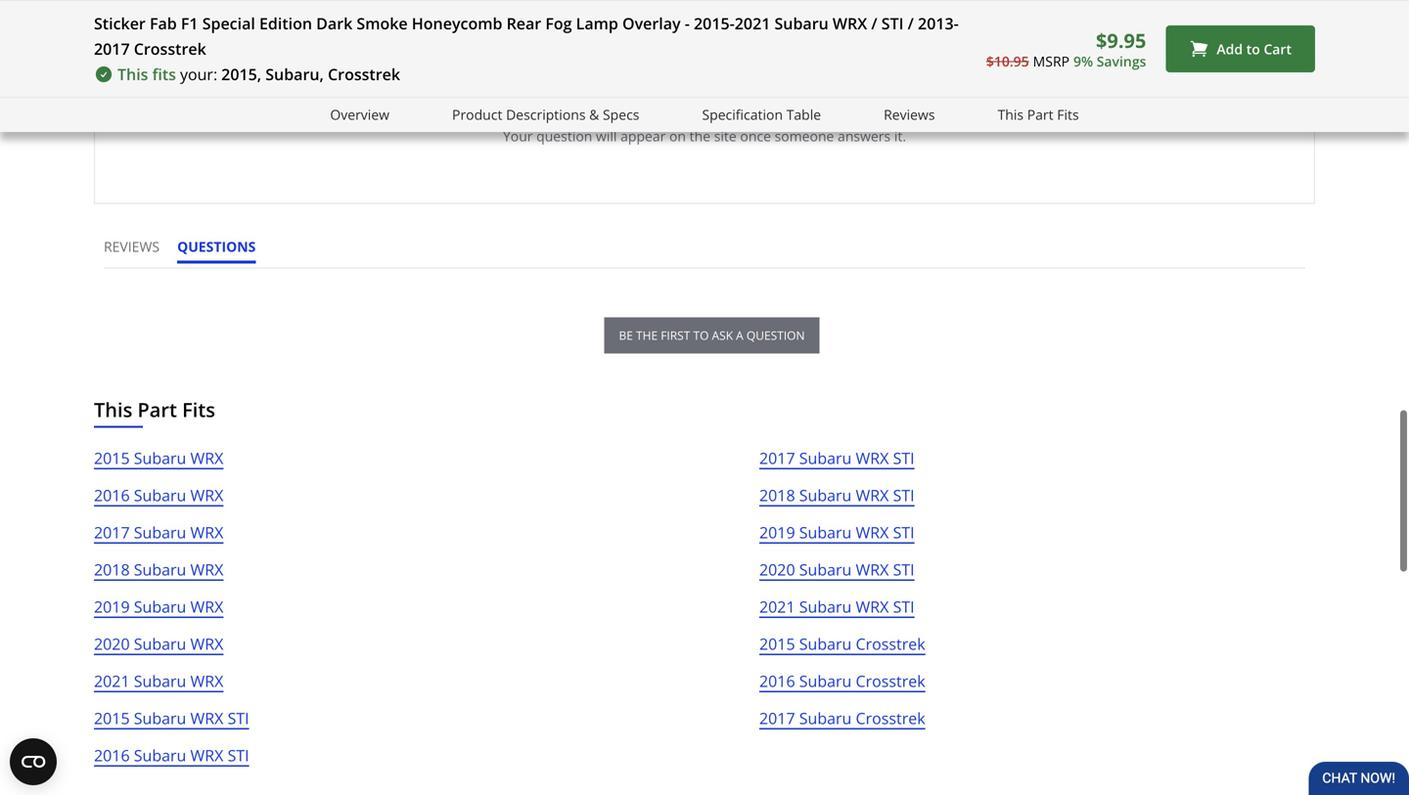 Task type: describe. For each thing, give the bounding box(es) containing it.
product descriptions & specs link
[[452, 104, 639, 126]]

sti inside sticker fab f1 special edition dark smoke honeycomb rear fog lamp overlay - 2015-2021 subaru wrx / sti / 2013- 2017 crosstrek
[[881, 13, 904, 34]]

2017 for 2017 subaru crosstrek
[[759, 708, 795, 729]]

specs
[[603, 105, 639, 124]]

confirmation
[[604, 93, 686, 112]]

subaru inside sticker fab f1 special edition dark smoke honeycomb rear fog lamp overlay - 2015-2021 subaru wrx / sti / 2013- 2017 crosstrek
[[775, 13, 829, 34]]

question.
[[932, 93, 992, 112]]

2019 for 2019 subaru wrx
[[94, 596, 130, 617]]

fits
[[152, 64, 176, 85]]

$10.95
[[986, 52, 1029, 70]]

2 vertical spatial this
[[94, 396, 132, 423]]

2018 subaru wrx
[[94, 559, 224, 580]]

2017 inside sticker fab f1 special edition dark smoke honeycomb rear fog lamp overlay - 2015-2021 subaru wrx / sti / 2013- 2017 crosstrek
[[94, 38, 130, 59]]

table
[[786, 105, 821, 124]]

please click on the link in the confirmation email we just sent you to submit your question.
[[417, 93, 992, 112]]

subaru for 2021 subaru wrx
[[134, 671, 186, 692]]

2015 for 2015 subaru wrx sti
[[94, 708, 130, 729]]

2015 subaru crosstrek link
[[759, 632, 925, 669]]

reviews link
[[884, 104, 935, 126]]

overlay
[[622, 13, 681, 34]]

sti for 2017 subaru wrx sti
[[893, 448, 915, 469]]

wrx for 2016 subaru wrx sti
[[190, 745, 224, 766]]

smoke
[[357, 13, 408, 34]]

reviews
[[104, 237, 160, 256]]

2018 subaru wrx sti
[[759, 485, 915, 506]]

2016 subaru crosstrek
[[759, 671, 925, 692]]

fog
[[545, 13, 572, 34]]

9%
[[1074, 52, 1093, 70]]

please
[[417, 93, 459, 112]]

2021 subaru wrx sti link
[[759, 594, 915, 632]]

specification
[[702, 105, 783, 124]]

site
[[714, 127, 737, 145]]

wrx inside sticker fab f1 special edition dark smoke honeycomb rear fog lamp overlay - 2015-2021 subaru wrx / sti / 2013- 2017 crosstrek
[[833, 13, 867, 34]]

2019 subaru wrx
[[94, 596, 224, 617]]

subaru for 2021 subaru wrx sti
[[799, 596, 852, 617]]

your:
[[180, 64, 217, 85]]

$9.95 $10.95 msrp 9% savings
[[986, 27, 1146, 70]]

product descriptions & specs
[[452, 105, 639, 124]]

1 horizontal spatial on
[[669, 127, 686, 145]]

2019 for 2019 subaru wrx sti
[[759, 522, 795, 543]]

2021 for 2021 subaru wrx
[[94, 671, 130, 692]]

subaru for 2018 subaru wrx sti
[[799, 485, 852, 506]]

wrx for 2021 subaru wrx
[[190, 671, 224, 692]]

2021 for 2021 subaru wrx sti
[[759, 596, 795, 617]]

email
[[690, 93, 724, 112]]

overview
[[330, 105, 389, 124]]

add to cart
[[1217, 39, 1292, 58]]

2016 subaru wrx sti link
[[94, 743, 249, 780]]

descriptions
[[506, 105, 586, 124]]

2020 for 2020 subaru wrx sti
[[759, 559, 795, 580]]

this part fits link
[[998, 104, 1079, 126]]

dark
[[316, 13, 353, 34]]

subaru for 2017 subaru crosstrek
[[799, 708, 852, 729]]

wrx for 2017 subaru wrx sti
[[856, 448, 889, 469]]

$9.95
[[1096, 27, 1146, 54]]

2015-
[[694, 13, 735, 34]]

subaru for 2020 subaru wrx sti
[[799, 559, 852, 580]]

msrp
[[1033, 52, 1070, 70]]

wrx for 2020 subaru wrx sti
[[856, 559, 889, 580]]

2020 subaru wrx sti link
[[759, 557, 915, 594]]

we
[[728, 93, 746, 112]]

crosstrek inside sticker fab f1 special edition dark smoke honeycomb rear fog lamp overlay - 2015-2021 subaru wrx / sti / 2013- 2017 crosstrek
[[134, 38, 206, 59]]

will
[[596, 127, 617, 145]]

2018 subaru wrx sti link
[[759, 483, 915, 520]]

2 / from the left
[[908, 13, 914, 34]]

2017 subaru crosstrek
[[759, 708, 925, 729]]

2020 subaru wrx link
[[94, 632, 224, 669]]

1 vertical spatial this
[[998, 105, 1024, 124]]

wrx for 2019 subaru wrx
[[190, 596, 224, 617]]

2015 subaru crosstrek
[[759, 634, 925, 655]]

in
[[564, 93, 576, 112]]

sti for 2020 subaru wrx sti
[[893, 559, 915, 580]]

-
[[685, 13, 690, 34]]

ask
[[712, 327, 733, 343]]

subaru for 2017 subaru wrx
[[134, 522, 186, 543]]

2015 subaru wrx sti link
[[94, 706, 249, 743]]

2016 subaru wrx sti
[[94, 745, 249, 766]]

wrx for 2016 subaru wrx
[[190, 485, 224, 506]]

2017 subaru wrx link
[[94, 520, 224, 557]]

sti for 2019 subaru wrx sti
[[893, 522, 915, 543]]

a
[[736, 327, 743, 343]]

reviews
[[884, 105, 935, 124]]

1 / from the left
[[871, 13, 877, 34]]

honeycomb
[[412, 13, 502, 34]]

wrx for 2019 subaru wrx sti
[[856, 522, 889, 543]]

0 horizontal spatial this part fits
[[94, 396, 215, 423]]

2017 subaru wrx sti
[[759, 448, 915, 469]]

it.
[[894, 127, 906, 145]]

2021 inside sticker fab f1 special edition dark smoke honeycomb rear fog lamp overlay - 2015-2021 subaru wrx / sti / 2013- 2017 crosstrek
[[735, 13, 770, 34]]

specification table link
[[702, 104, 821, 126]]

just
[[750, 93, 773, 112]]

subaru for 2017 subaru wrx sti
[[799, 448, 852, 469]]

subaru for 2020 subaru wrx
[[134, 634, 186, 655]]

link
[[538, 93, 560, 112]]

wrx for 2017 subaru wrx
[[190, 522, 224, 543]]

submit
[[852, 93, 896, 112]]

2020 for 2020 subaru wrx
[[94, 634, 130, 655]]

specification table
[[702, 105, 821, 124]]

subaru for 2016 subaru wrx
[[134, 485, 186, 506]]

edition
[[259, 13, 312, 34]]

your
[[503, 127, 533, 145]]

wrx for 2018 subaru wrx
[[190, 559, 224, 580]]

cart
[[1264, 39, 1292, 58]]

2015 subaru wrx sti
[[94, 708, 249, 729]]

2015,
[[221, 64, 261, 85]]

the inside button
[[636, 327, 658, 343]]

overview link
[[330, 104, 389, 126]]

2017 subaru wrx
[[94, 522, 224, 543]]

2018 subaru wrx link
[[94, 557, 224, 594]]

subaru for 2015 subaru crosstrek
[[799, 634, 852, 655]]

2017 subaru crosstrek link
[[759, 706, 925, 743]]

2020 subaru wrx sti
[[759, 559, 915, 580]]

appear
[[621, 127, 666, 145]]



Task type: vqa. For each thing, say whether or not it's contained in the screenshot.
I
no



Task type: locate. For each thing, give the bounding box(es) containing it.
tab list
[[104, 237, 273, 268]]

first
[[661, 327, 690, 343]]

subaru down 2021 subaru wrx link
[[134, 708, 186, 729]]

0 vertical spatial 2020
[[759, 559, 795, 580]]

2 vertical spatial to
[[693, 327, 709, 343]]

product
[[452, 105, 502, 124]]

subaru for 2016 subaru wrx sti
[[134, 745, 186, 766]]

question
[[536, 127, 592, 145], [747, 327, 805, 343]]

2021 down 2020 subaru wrx link
[[94, 671, 130, 692]]

0 horizontal spatial 2018
[[94, 559, 130, 580]]

2018 for 2018 subaru wrx sti
[[759, 485, 795, 506]]

0 vertical spatial part
[[1027, 105, 1054, 124]]

2015 inside '2015 subaru wrx' link
[[94, 448, 130, 469]]

2017 down sticker at left top
[[94, 38, 130, 59]]

0 horizontal spatial /
[[871, 13, 877, 34]]

1 vertical spatial 2016
[[759, 671, 795, 692]]

crosstrek down the 2016 subaru crosstrek link
[[856, 708, 925, 729]]

2015 inside 2015 subaru wrx sti link
[[94, 708, 130, 729]]

wrx inside 'link'
[[190, 596, 224, 617]]

crosstrek for 2016 subaru crosstrek
[[856, 671, 925, 692]]

0 vertical spatial 2016
[[94, 485, 130, 506]]

1 vertical spatial fits
[[182, 396, 215, 423]]

rear
[[506, 13, 541, 34]]

subaru down 2017 subaru wrx sti link
[[799, 485, 852, 506]]

to inside "button"
[[1246, 39, 1260, 58]]

sti up 2015 subaru crosstrek
[[893, 596, 915, 617]]

wrx for 2020 subaru wrx
[[190, 634, 224, 655]]

2017 down the 2016 subaru crosstrek link
[[759, 708, 795, 729]]

the right be
[[636, 327, 658, 343]]

someone
[[775, 127, 834, 145]]

crosstrek for 2017 subaru crosstrek
[[856, 708, 925, 729]]

2019 subaru wrx sti link
[[759, 520, 915, 557]]

2015 for 2015 subaru wrx
[[94, 448, 130, 469]]

1 horizontal spatial fits
[[1057, 105, 1079, 124]]

this right question.
[[998, 105, 1024, 124]]

0 horizontal spatial 2019
[[94, 596, 130, 617]]

subaru inside 'link'
[[134, 596, 186, 617]]

1 vertical spatial to
[[835, 93, 848, 112]]

sti for 2018 subaru wrx sti
[[893, 485, 915, 506]]

part up 2015 subaru wrx
[[137, 396, 177, 423]]

wrx down 2018 subaru wrx sti link
[[856, 522, 889, 543]]

part
[[1027, 105, 1054, 124], [137, 396, 177, 423]]

1 vertical spatial this part fits
[[94, 396, 215, 423]]

part down msrp
[[1027, 105, 1054, 124]]

0 vertical spatial fits
[[1057, 105, 1079, 124]]

0 vertical spatial 2015
[[94, 448, 130, 469]]

1 vertical spatial question
[[747, 327, 805, 343]]

2016 for 2016 subaru wrx
[[94, 485, 130, 506]]

your question will appear on the site once someone answers it.
[[503, 127, 906, 145]]

the right in at left
[[579, 93, 600, 112]]

wrx
[[833, 13, 867, 34], [190, 448, 224, 469], [856, 448, 889, 469], [190, 485, 224, 506], [856, 485, 889, 506], [190, 522, 224, 543], [856, 522, 889, 543], [190, 559, 224, 580], [856, 559, 889, 580], [190, 596, 224, 617], [856, 596, 889, 617], [190, 634, 224, 655], [190, 671, 224, 692], [190, 708, 224, 729], [190, 745, 224, 766]]

this up 2015 subaru wrx
[[94, 396, 132, 423]]

1 horizontal spatial this part fits
[[998, 105, 1079, 124]]

2020 subaru wrx
[[94, 634, 224, 655]]

questions
[[177, 237, 256, 256]]

2021 subaru wrx sti
[[759, 596, 915, 617]]

this part fits
[[998, 105, 1079, 124], [94, 396, 215, 423]]

you
[[808, 93, 831, 112]]

wrx for 2015 subaru wrx sti
[[190, 708, 224, 729]]

2021 right -
[[735, 13, 770, 34]]

wrx down 2019 subaru wrx 'link'
[[190, 634, 224, 655]]

0 vertical spatial this
[[117, 64, 148, 85]]

1 vertical spatial 2015
[[759, 634, 795, 655]]

on
[[493, 93, 510, 112], [669, 127, 686, 145]]

fits
[[1057, 105, 1079, 124], [182, 396, 215, 423]]

0 horizontal spatial to
[[693, 327, 709, 343]]

2020 down 2019 subaru wrx sti link
[[759, 559, 795, 580]]

question right a
[[747, 327, 805, 343]]

2016 subaru wrx link
[[94, 483, 224, 520]]

sti down 2019 subaru wrx sti link
[[893, 559, 915, 580]]

0 horizontal spatial fits
[[182, 396, 215, 423]]

subaru down 2020 subaru wrx sti "link" on the right bottom of the page
[[799, 596, 852, 617]]

0 horizontal spatial part
[[137, 396, 177, 423]]

2019 inside 'link'
[[94, 596, 130, 617]]

sti up 2016 subaru wrx sti
[[228, 708, 249, 729]]

fits down 9% on the right top
[[1057, 105, 1079, 124]]

2016
[[94, 485, 130, 506], [759, 671, 795, 692], [94, 745, 130, 766]]

2016 for 2016 subaru crosstrek
[[759, 671, 795, 692]]

subaru down 2015 subaru wrx sti link
[[134, 745, 186, 766]]

to right add
[[1246, 39, 1260, 58]]

2017 for 2017 subaru wrx sti
[[759, 448, 795, 469]]

f1
[[181, 13, 198, 34]]

subaru for 2019 subaru wrx sti
[[799, 522, 852, 543]]

subaru down 2017 subaru wrx link
[[134, 559, 186, 580]]

sti for 2021 subaru wrx sti
[[893, 596, 915, 617]]

wrx up 2016 subaru wrx on the left
[[190, 448, 224, 469]]

1 vertical spatial 2021
[[759, 596, 795, 617]]

1 vertical spatial part
[[137, 396, 177, 423]]

wrx for 2015 subaru wrx
[[190, 448, 224, 469]]

sti
[[881, 13, 904, 34], [893, 448, 915, 469], [893, 485, 915, 506], [893, 522, 915, 543], [893, 559, 915, 580], [893, 596, 915, 617], [228, 708, 249, 729], [228, 745, 249, 766]]

subaru up sent
[[775, 13, 829, 34]]

subaru down 2015 subaru crosstrek link
[[799, 671, 852, 692]]

2016 down 2015 subaru wrx sti link
[[94, 745, 130, 766]]

wrx up submit
[[833, 13, 867, 34]]

sticker fab f1 special edition dark smoke honeycomb rear fog lamp overlay - 2015-2021 subaru wrx / sti / 2013- 2017 crosstrek
[[94, 13, 959, 59]]

2019
[[759, 522, 795, 543], [94, 596, 130, 617]]

crosstrek for 2015 subaru crosstrek
[[856, 634, 925, 655]]

1 vertical spatial 2019
[[94, 596, 130, 617]]

this fits your: 2015, subaru, crosstrek
[[117, 64, 400, 85]]

subaru
[[775, 13, 829, 34], [134, 448, 186, 469], [799, 448, 852, 469], [134, 485, 186, 506], [799, 485, 852, 506], [134, 522, 186, 543], [799, 522, 852, 543], [134, 559, 186, 580], [799, 559, 852, 580], [134, 596, 186, 617], [799, 596, 852, 617], [134, 634, 186, 655], [799, 634, 852, 655], [134, 671, 186, 692], [799, 671, 852, 692], [134, 708, 186, 729], [799, 708, 852, 729], [134, 745, 186, 766]]

question down product descriptions & specs link at the left top of the page
[[536, 127, 592, 145]]

click
[[462, 93, 490, 112]]

2019 subaru wrx sti
[[759, 522, 915, 543]]

2015 down 2021 subaru wrx link
[[94, 708, 130, 729]]

2020
[[759, 559, 795, 580], [94, 634, 130, 655]]

2021 subaru wrx link
[[94, 669, 224, 706]]

&
[[589, 105, 599, 124]]

fits up 2015 subaru wrx
[[182, 396, 215, 423]]

0 vertical spatial 2021
[[735, 13, 770, 34]]

wrx for 2018 subaru wrx sti
[[856, 485, 889, 506]]

sticker
[[94, 13, 146, 34]]

1 vertical spatial 2018
[[94, 559, 130, 580]]

savings
[[1097, 52, 1146, 70]]

sti inside "link"
[[893, 559, 915, 580]]

1 vertical spatial 2020
[[94, 634, 130, 655]]

wrx down 2017 subaru wrx sti link
[[856, 485, 889, 506]]

0 horizontal spatial 2020
[[94, 634, 130, 655]]

2 vertical spatial 2021
[[94, 671, 130, 692]]

wrx down the "2016 subaru wrx" link
[[190, 522, 224, 543]]

this part fits up 2015 subaru wrx
[[94, 396, 215, 423]]

1 horizontal spatial 2018
[[759, 485, 795, 506]]

2017 down the "2016 subaru wrx" link
[[94, 522, 130, 543]]

open widget image
[[10, 739, 57, 786]]

subaru up 2016 subaru wrx on the left
[[134, 448, 186, 469]]

sti down 2018 subaru wrx sti link
[[893, 522, 915, 543]]

2017 for 2017 subaru wrx
[[94, 522, 130, 543]]

this left fits on the top left of page
[[117, 64, 148, 85]]

your
[[899, 93, 929, 112]]

sti for 2015 subaru wrx sti
[[228, 708, 249, 729]]

wrx down 2017 subaru wrx link
[[190, 559, 224, 580]]

once
[[740, 127, 771, 145]]

the left site
[[690, 127, 711, 145]]

sti for 2016 subaru wrx sti
[[228, 745, 249, 766]]

0 vertical spatial 2018
[[759, 485, 795, 506]]

1 horizontal spatial 2019
[[759, 522, 795, 543]]

crosstrek
[[134, 38, 206, 59], [328, 64, 400, 85], [856, 634, 925, 655], [856, 671, 925, 692], [856, 708, 925, 729]]

0 vertical spatial this part fits
[[998, 105, 1079, 124]]

1 horizontal spatial to
[[835, 93, 848, 112]]

subaru down 2021 subaru wrx sti link
[[799, 634, 852, 655]]

be the first to ask a question
[[619, 327, 805, 343]]

2 vertical spatial 2015
[[94, 708, 130, 729]]

1 vertical spatial on
[[669, 127, 686, 145]]

2 horizontal spatial to
[[1246, 39, 1260, 58]]

add
[[1217, 39, 1243, 58]]

sti left 2013-
[[881, 13, 904, 34]]

2017 subaru wrx sti link
[[759, 446, 915, 483]]

2018 for 2018 subaru wrx
[[94, 559, 130, 580]]

subaru down 2019 subaru wrx sti link
[[799, 559, 852, 580]]

0 horizontal spatial on
[[493, 93, 510, 112]]

to inside button
[[693, 327, 709, 343]]

1 horizontal spatial part
[[1027, 105, 1054, 124]]

wrx down 2018 subaru wrx link
[[190, 596, 224, 617]]

wrx down 2015 subaru wrx sti link
[[190, 745, 224, 766]]

add to cart button
[[1166, 25, 1315, 72]]

sti up 2018 subaru wrx sti
[[893, 448, 915, 469]]

to left 'ask' at right top
[[693, 327, 709, 343]]

be
[[619, 327, 633, 343]]

to right you
[[835, 93, 848, 112]]

2020 down 2019 subaru wrx 'link'
[[94, 634, 130, 655]]

subaru for 2015 subaru wrx
[[134, 448, 186, 469]]

wrx up 2018 subaru wrx sti
[[856, 448, 889, 469]]

2016 down 2015 subaru crosstrek link
[[759, 671, 795, 692]]

2015 for 2015 subaru crosstrek
[[759, 634, 795, 655]]

tab list containing reviews
[[104, 237, 273, 268]]

2019 subaru wrx link
[[94, 594, 224, 632]]

/
[[871, 13, 877, 34], [908, 13, 914, 34]]

2016 subaru crosstrek link
[[759, 669, 925, 706]]

on right appear
[[669, 127, 686, 145]]

subaru up 2018 subaru wrx sti
[[799, 448, 852, 469]]

wrx up the 2015 subaru wrx sti
[[190, 671, 224, 692]]

2015 up 2016 subaru wrx on the left
[[94, 448, 130, 469]]

subaru down '2015 subaru wrx' link
[[134, 485, 186, 506]]

subaru down 2018 subaru wrx sti link
[[799, 522, 852, 543]]

fab
[[150, 13, 177, 34]]

subaru down the 2016 subaru crosstrek link
[[799, 708, 852, 729]]

2015 subaru wrx
[[94, 448, 224, 469]]

2 vertical spatial 2016
[[94, 745, 130, 766]]

2013-
[[918, 13, 959, 34]]

wrx for 2021 subaru wrx sti
[[856, 596, 889, 617]]

2021 down 2020 subaru wrx sti "link" on the right bottom of the page
[[759, 596, 795, 617]]

2015 subaru wrx link
[[94, 446, 224, 483]]

question inside button
[[747, 327, 805, 343]]

sti down 2017 subaru wrx sti link
[[893, 485, 915, 506]]

on right 'click'
[[493, 93, 510, 112]]

wrx inside "link"
[[856, 559, 889, 580]]

2021 subaru wrx
[[94, 671, 224, 692]]

1 horizontal spatial 2020
[[759, 559, 795, 580]]

2018 down 2017 subaru wrx link
[[94, 559, 130, 580]]

crosstrek up the 2016 subaru crosstrek
[[856, 634, 925, 655]]

wrx down 2020 subaru wrx sti "link" on the right bottom of the page
[[856, 596, 889, 617]]

subaru for 2019 subaru wrx
[[134, 596, 186, 617]]

subaru down 2019 subaru wrx 'link'
[[134, 634, 186, 655]]

2015 down 2021 subaru wrx sti link
[[759, 634, 795, 655]]

2015
[[94, 448, 130, 469], [759, 634, 795, 655], [94, 708, 130, 729]]

subaru down 2018 subaru wrx link
[[134, 596, 186, 617]]

2018 down 2017 subaru wrx sti link
[[759, 485, 795, 506]]

crosstrek down 2015 subaru crosstrek link
[[856, 671, 925, 692]]

wrx up 2016 subaru wrx sti
[[190, 708, 224, 729]]

2020 inside "link"
[[759, 559, 795, 580]]

subaru for 2016 subaru crosstrek
[[799, 671, 852, 692]]

0 vertical spatial on
[[493, 93, 510, 112]]

2018
[[759, 485, 795, 506], [94, 559, 130, 580]]

this part fits down msrp
[[998, 105, 1079, 124]]

0 vertical spatial question
[[536, 127, 592, 145]]

crosstrek up fits on the top left of page
[[134, 38, 206, 59]]

be the first to ask a question button
[[604, 318, 820, 354]]

sti down 2015 subaru wrx sti link
[[228, 745, 249, 766]]

subaru inside "link"
[[799, 559, 852, 580]]

2021
[[735, 13, 770, 34], [759, 596, 795, 617], [94, 671, 130, 692]]

2016 subaru wrx
[[94, 485, 224, 506]]

answers
[[838, 127, 891, 145]]

wrx down 2019 subaru wrx sti link
[[856, 559, 889, 580]]

0 vertical spatial to
[[1246, 39, 1260, 58]]

2019 down 2018 subaru wrx link
[[94, 596, 130, 617]]

lamp
[[576, 13, 618, 34]]

2018 inside 2018 subaru wrx sti link
[[759, 485, 795, 506]]

1 horizontal spatial question
[[747, 327, 805, 343]]

subaru,
[[265, 64, 324, 85]]

2018 inside 2018 subaru wrx link
[[94, 559, 130, 580]]

subaru for 2015 subaru wrx sti
[[134, 708, 186, 729]]

subaru down the "2016 subaru wrx" link
[[134, 522, 186, 543]]

0 horizontal spatial question
[[536, 127, 592, 145]]

crosstrek up overview
[[328, 64, 400, 85]]

special
[[202, 13, 255, 34]]

subaru down 2020 subaru wrx link
[[134, 671, 186, 692]]

2016 for 2016 subaru wrx sti
[[94, 745, 130, 766]]

1 horizontal spatial /
[[908, 13, 914, 34]]

wrx down '2015 subaru wrx' link
[[190, 485, 224, 506]]

2017 up 2018 subaru wrx sti
[[759, 448, 795, 469]]

2016 down '2015 subaru wrx' link
[[94, 485, 130, 506]]

the left link
[[513, 93, 534, 112]]

2015 inside 2015 subaru crosstrek link
[[759, 634, 795, 655]]

this
[[117, 64, 148, 85], [998, 105, 1024, 124], [94, 396, 132, 423]]

0 vertical spatial 2019
[[759, 522, 795, 543]]

subaru for 2018 subaru wrx
[[134, 559, 186, 580]]

2019 down 2018 subaru wrx sti link
[[759, 522, 795, 543]]



